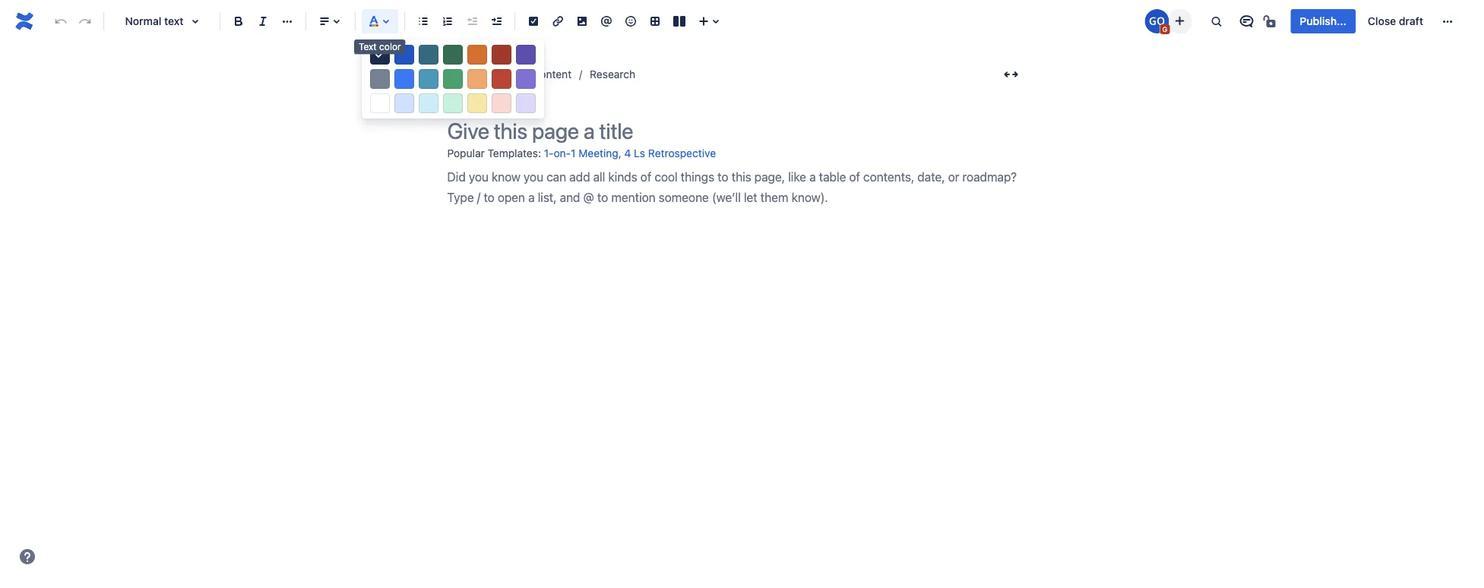 Task type: describe. For each thing, give the bounding box(es) containing it.
no restrictions image
[[1262, 12, 1281, 30]]

close draft button
[[1359, 9, 1433, 33]]

1-
[[544, 147, 554, 160]]

text
[[359, 41, 377, 52]]

add image, video, or file image
[[573, 12, 592, 30]]

Red radio
[[492, 69, 512, 89]]

normal
[[125, 15, 161, 27]]

Green radio
[[443, 69, 463, 89]]

retrospective
[[648, 147, 716, 160]]

Yellow radio
[[468, 69, 487, 89]]

Subtle green radio
[[443, 94, 463, 113]]

move this page image
[[450, 68, 463, 81]]

default image
[[371, 46, 389, 64]]

Bold red radio
[[492, 45, 512, 65]]

Subtle purple radio
[[516, 94, 536, 113]]

image icon image
[[543, 95, 555, 107]]

Bold blue radio
[[395, 45, 414, 65]]

popular templates: 1-on-1 meeting , 4 ls retrospective
[[447, 147, 716, 160]]

1
[[571, 147, 576, 160]]

Give this page a title text field
[[447, 119, 1025, 144]]

numbered list ⌘⇧7 image
[[439, 12, 457, 30]]

close
[[1368, 15, 1397, 27]]

publish... button
[[1291, 9, 1356, 33]]

Subtle blue radio
[[395, 94, 414, 113]]

table image
[[646, 12, 665, 30]]

italic ⌘i image
[[254, 12, 272, 30]]

bold ⌘b image
[[230, 12, 248, 30]]

ls
[[634, 147, 646, 160]]

outdent ⇧tab image
[[463, 12, 481, 30]]

normal text
[[125, 15, 184, 27]]

color
[[379, 41, 401, 52]]

Gray radio
[[370, 69, 390, 89]]

help image
[[18, 548, 36, 566]]

2 research link from the left
[[590, 65, 636, 84]]

content link
[[533, 65, 572, 84]]

action item image
[[525, 12, 543, 30]]

Teal radio
[[419, 69, 439, 89]]

more image
[[1439, 12, 1458, 30]]

align left image
[[316, 12, 334, 30]]

research for 2nd "research" link from right
[[469, 68, 514, 81]]

,
[[619, 147, 622, 159]]

redo ⌘⇧z image
[[76, 12, 94, 30]]

on-
[[554, 147, 571, 160]]

1 option group from the top
[[362, 43, 544, 67]]

bullet list ⌘⇧8 image
[[414, 12, 433, 30]]

close draft
[[1368, 15, 1424, 27]]

undo ⌘z image
[[52, 12, 70, 30]]

text color
[[359, 41, 401, 52]]

normal text button
[[110, 5, 214, 38]]

2 option group from the top
[[362, 67, 544, 91]]

Blue radio
[[395, 69, 414, 89]]



Task type: locate. For each thing, give the bounding box(es) containing it.
option group
[[362, 43, 544, 67], [362, 67, 544, 91], [362, 91, 544, 116]]

draft
[[1400, 15, 1424, 27]]

Subtle red radio
[[492, 94, 512, 113]]

research down bold red option
[[469, 68, 514, 81]]

confluence image
[[12, 9, 36, 33], [12, 9, 36, 33]]

comment icon image
[[1238, 12, 1256, 30]]

mention image
[[598, 12, 616, 30]]

emoji image
[[622, 12, 640, 30]]

2 research from the left
[[590, 68, 636, 81]]

gary orlando image
[[1145, 9, 1170, 33]]

research for first "research" link from the right
[[590, 68, 636, 81]]

publish...
[[1300, 15, 1347, 27]]

Bold orange radio
[[468, 45, 487, 65]]

option group down green radio
[[362, 91, 544, 116]]

meeting
[[579, 147, 619, 160]]

popular
[[447, 147, 485, 159]]

Bold purple radio
[[516, 45, 536, 65]]

templates:
[[488, 147, 541, 159]]

White radio
[[370, 94, 390, 113]]

option group down bold green radio
[[362, 67, 544, 91]]

text
[[164, 15, 184, 27]]

research down "mention" icon
[[590, 68, 636, 81]]

research link down "mention" icon
[[590, 65, 636, 84]]

link image
[[549, 12, 567, 30]]

4 ls retrospective button
[[625, 141, 716, 167]]

Purple radio
[[516, 69, 536, 89]]

more formatting image
[[278, 12, 297, 30]]

layouts image
[[671, 12, 689, 30]]

1 horizontal spatial research link
[[590, 65, 636, 84]]

option group up "move this page" image
[[362, 43, 544, 67]]

Bold green radio
[[443, 45, 463, 65]]

make page full-width image
[[1002, 65, 1021, 84]]

indent tab image
[[487, 12, 506, 30]]

content
[[533, 68, 572, 81]]

1-on-1 meeting button
[[544, 141, 619, 167]]

text color tooltip
[[354, 40, 406, 54]]

1 research from the left
[[469, 68, 514, 81]]

research link
[[469, 65, 514, 84], [590, 65, 636, 84]]

1 horizontal spatial research
[[590, 68, 636, 81]]

research link down bold red option
[[469, 65, 514, 84]]

invite to edit image
[[1171, 12, 1189, 30]]

research
[[469, 68, 514, 81], [590, 68, 636, 81]]

Main content area, start typing to enter text. text field
[[447, 167, 1025, 208]]

0 horizontal spatial research
[[469, 68, 514, 81]]

find and replace image
[[1208, 12, 1226, 30]]

Subtle yellow radio
[[468, 94, 487, 113]]

0 horizontal spatial research link
[[469, 65, 514, 84]]

Bold teal radio
[[419, 45, 439, 65]]

3 option group from the top
[[362, 91, 544, 116]]

Subtle teal radio
[[419, 94, 439, 113]]

1 research link from the left
[[469, 65, 514, 84]]

4
[[625, 147, 631, 160]]

Default radio
[[370, 45, 390, 65]]



Task type: vqa. For each thing, say whether or not it's contained in the screenshot.
team.
no



